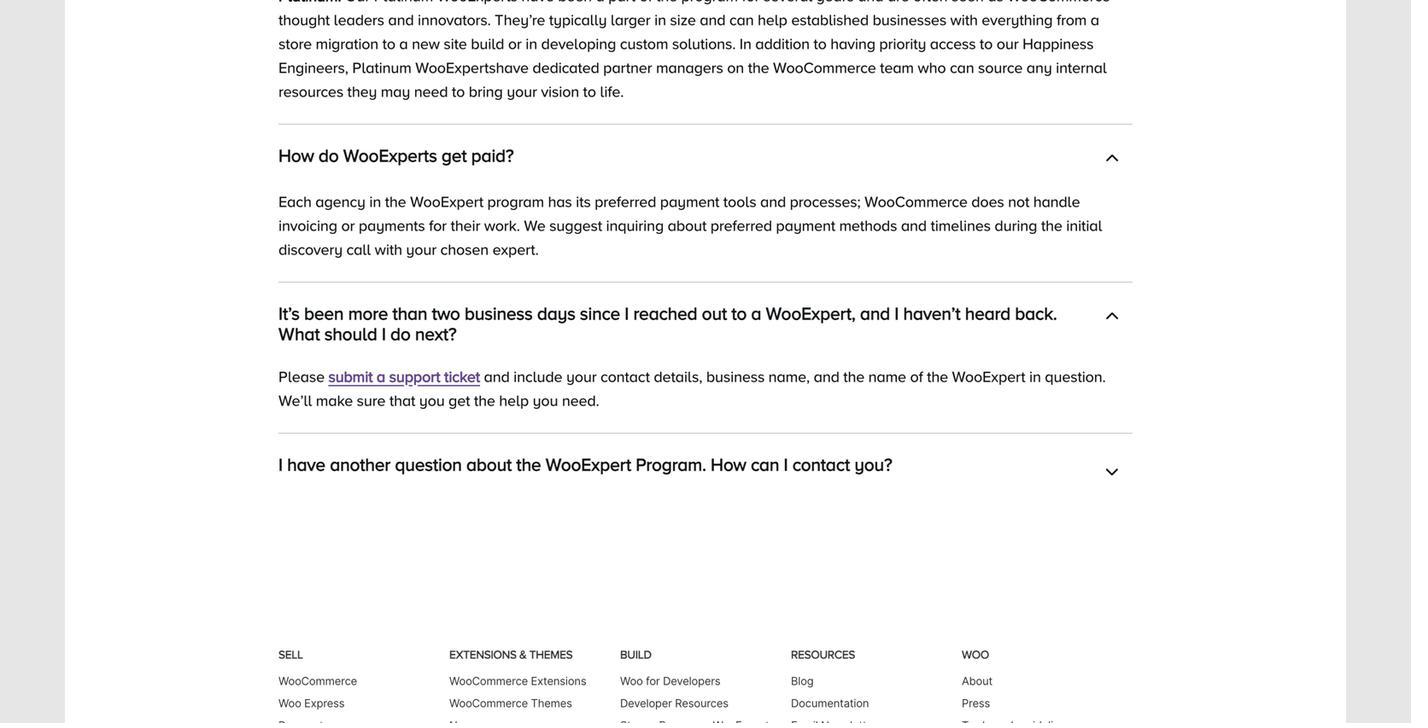 Task type: locate. For each thing, give the bounding box(es) containing it.
0 vertical spatial how
[[279, 145, 314, 165]]

business left the name,
[[707, 368, 765, 385]]

2 horizontal spatial woo
[[962, 649, 989, 661]]

been up typically on the left
[[558, 0, 592, 4]]

0 vertical spatial been
[[558, 0, 592, 4]]

1 vertical spatial get
[[449, 392, 470, 409]]

or inside the our platinum wooexperts have been a part of the program for several years and are often seen as woocommerce thought leaders and innovators. they're typically larger in size and can help established businesses with everything from a store migration to a new site build or in developing custom solutions. in addition to having priority access to our happiness engineers, platinum wooexpertshave dedicated partner managers on the woocommerce team who can source any internal resources they may need to bring your vision to life.
[[508, 35, 522, 52]]

extensions
[[449, 649, 517, 661], [531, 675, 587, 688]]

2 vertical spatial your
[[566, 368, 597, 385]]

your up need.
[[566, 368, 597, 385]]

1 horizontal spatial wooexpert
[[546, 454, 631, 475]]

of up larger
[[640, 0, 653, 4]]

and left haven't
[[860, 303, 890, 323]]

resources up blog link
[[791, 649, 855, 661]]

of inside the our platinum wooexperts have been a part of the program for several years and are often seen as woocommerce thought leaders and innovators. they're typically larger in size and can help established businesses with everything from a store migration to a new site build or in developing custom solutions. in addition to having priority access to our happiness engineers, platinum wooexpertshave dedicated partner managers on the woocommerce team who can source any internal resources they may need to bring your vision to life.
[[640, 0, 653, 4]]

1 horizontal spatial business
[[707, 368, 765, 385]]

your right bring on the top left of page
[[507, 83, 537, 100]]

woocommerce up from
[[1008, 0, 1111, 4]]

1 vertical spatial woo
[[620, 675, 643, 688]]

do inside it's been more than two business days since i reached out to a wooexpert, and i haven't heard back. what should i do next?
[[391, 324, 411, 344]]

1 vertical spatial of
[[910, 368, 923, 385]]

1 horizontal spatial been
[[558, 0, 592, 4]]

developing
[[541, 35, 616, 52]]

not
[[1008, 193, 1030, 210]]

1 vertical spatial program
[[488, 193, 544, 210]]

seen
[[952, 0, 984, 4]]

0 horizontal spatial with
[[375, 241, 402, 258]]

wooexpert up their
[[410, 193, 484, 210]]

any
[[1027, 59, 1053, 76]]

of
[[640, 0, 653, 4], [910, 368, 923, 385]]

with inside the our platinum wooexperts have been a part of the program for several years and are often seen as woocommerce thought leaders and innovators. they're typically larger in size and can help established businesses with everything from a store migration to a new site build or in developing custom solutions. in addition to having priority access to our happiness engineers, platinum wooexpertshave dedicated partner managers on the woocommerce team who can source any internal resources they may need to bring your vision to life.
[[951, 11, 978, 28]]

0 horizontal spatial woo
[[279, 697, 301, 710]]

1 vertical spatial wooexpert
[[952, 368, 1026, 385]]

build
[[471, 35, 505, 52]]

0 horizontal spatial contact
[[601, 368, 650, 385]]

0 horizontal spatial resources
[[675, 697, 729, 710]]

the
[[656, 0, 678, 4], [748, 59, 770, 76], [385, 193, 406, 210], [1041, 217, 1063, 234], [844, 368, 865, 385], [927, 368, 949, 385], [474, 392, 495, 409], [516, 454, 541, 475]]

help down include
[[499, 392, 529, 409]]

about
[[962, 675, 993, 688]]

0 vertical spatial program
[[682, 0, 738, 4]]

our platinum wooexperts have been a part of the program for several years and are often seen as woocommerce thought leaders and innovators. they're typically larger in size and can help established businesses with everything from a store migration to a new site build or in developing custom solutions. in addition to having priority access to our happiness engineers, platinum wooexpertshave dedicated partner managers on the woocommerce team who can source any internal resources they may need to bring your vision to life.
[[279, 0, 1111, 100]]

1 vertical spatial extensions
[[531, 675, 587, 688]]

1 horizontal spatial of
[[910, 368, 923, 385]]

your down payments
[[406, 241, 437, 258]]

woo left express
[[279, 697, 301, 710]]

a
[[596, 0, 605, 4], [1091, 11, 1100, 28], [399, 35, 408, 52], [751, 303, 762, 323], [377, 368, 386, 385]]

suggest
[[550, 217, 602, 234]]

woo up about
[[962, 649, 989, 661]]

and right "ticket"
[[484, 368, 510, 385]]

2 vertical spatial wooexpert
[[546, 454, 631, 475]]

in
[[655, 11, 666, 28], [526, 35, 538, 52], [369, 193, 381, 210], [1030, 368, 1041, 385]]

woocommerce themes link
[[449, 697, 572, 710]]

0 vertical spatial or
[[508, 35, 522, 52]]

0 vertical spatial help
[[758, 11, 788, 28]]

1 horizontal spatial for
[[646, 675, 660, 688]]

platinum
[[374, 0, 433, 4], [352, 59, 412, 76]]

do down than
[[391, 324, 411, 344]]

woo for developers link
[[620, 675, 721, 688]]

have left the another
[[287, 454, 326, 475]]

1 vertical spatial have
[[287, 454, 326, 475]]

program up the size
[[682, 0, 738, 4]]

source
[[978, 59, 1023, 76]]

0 vertical spatial woo
[[962, 649, 989, 661]]

get
[[442, 145, 467, 165], [449, 392, 470, 409]]

0 vertical spatial about
[[668, 217, 707, 234]]

1 vertical spatial can
[[950, 59, 975, 76]]

0 horizontal spatial or
[[341, 217, 355, 234]]

been
[[558, 0, 592, 4], [304, 303, 344, 323]]

0 horizontal spatial about
[[467, 454, 512, 475]]

submit
[[329, 368, 373, 385]]

resources down the developers
[[675, 697, 729, 710]]

about inside each agency in the wooexpert program has its preferred payment tools and processes; woocommerce does not handle invoicing or payments for their work. we suggest inquiring about preferred payment methods and timelines during the initial discovery call with your chosen expert.
[[668, 217, 707, 234]]

2 horizontal spatial for
[[742, 0, 760, 4]]

our
[[997, 35, 1019, 52]]

0 vertical spatial preferred
[[595, 193, 657, 210]]

often
[[914, 0, 948, 4]]

1 vertical spatial for
[[429, 217, 447, 234]]

contact left details,
[[601, 368, 650, 385]]

1 horizontal spatial extensions
[[531, 675, 587, 688]]

0 vertical spatial have
[[522, 0, 554, 4]]

with down seen
[[951, 11, 978, 28]]

does
[[972, 193, 1005, 210]]

in up payments
[[369, 193, 381, 210]]

0 vertical spatial for
[[742, 0, 760, 4]]

your
[[507, 83, 537, 100], [406, 241, 437, 258], [566, 368, 597, 385]]

0 horizontal spatial for
[[429, 217, 447, 234]]

on
[[727, 59, 744, 76]]

0 vertical spatial themes
[[530, 649, 573, 661]]

0 vertical spatial payment
[[660, 193, 720, 210]]

wooexpert down heard
[[952, 368, 1026, 385]]

payments
[[359, 217, 425, 234]]

or down agency
[[341, 217, 355, 234]]

our
[[345, 0, 370, 4]]

several
[[764, 0, 813, 4]]

0 horizontal spatial been
[[304, 303, 344, 323]]

1 horizontal spatial how
[[711, 454, 747, 475]]

get down "ticket"
[[449, 392, 470, 409]]

and right tools
[[761, 193, 786, 210]]

1 vertical spatial resources
[[675, 697, 729, 710]]

for left their
[[429, 217, 447, 234]]

include
[[514, 368, 563, 385]]

wooexpert
[[410, 193, 484, 210], [952, 368, 1026, 385], [546, 454, 631, 475]]

business inside and include your contact details, business name, and the name of the wooexpert in question. we'll make sure that you get the help you need.
[[707, 368, 765, 385]]

1 vertical spatial do
[[391, 324, 411, 344]]

about right question
[[467, 454, 512, 475]]

themes right & on the bottom left
[[530, 649, 573, 661]]

1 horizontal spatial help
[[758, 11, 788, 28]]

may
[[381, 83, 410, 100]]

build
[[620, 649, 652, 661]]

2 horizontal spatial wooexpert
[[952, 368, 1026, 385]]

business inside it's been more than two business days since i reached out to a wooexpert, and i haven't heard back. what should i do next?
[[465, 303, 533, 323]]

wooexperts inside the our platinum wooexperts have been a part of the program for several years and are often seen as woocommerce thought leaders and innovators. they're typically larger in size and can help established businesses with everything from a store migration to a new site build or in developing custom solutions. in addition to having priority access to our happiness engineers, platinum wooexpertshave dedicated partner managers on the woocommerce team who can source any internal resources they may need to bring your vision to life.
[[437, 0, 518, 4]]

wooexpert down need.
[[546, 454, 631, 475]]

you down support
[[419, 392, 445, 409]]

chevron up image
[[1106, 310, 1119, 327], [1106, 461, 1119, 478]]

1 horizontal spatial resources
[[791, 649, 855, 661]]

tools
[[724, 193, 757, 210]]

new
[[412, 35, 440, 52]]

established
[[792, 11, 869, 28]]

1 horizontal spatial have
[[522, 0, 554, 4]]

to right out
[[732, 303, 747, 323]]

2 vertical spatial for
[[646, 675, 660, 688]]

help down the several
[[758, 11, 788, 28]]

been up the what
[[304, 303, 344, 323]]

0 horizontal spatial you
[[419, 392, 445, 409]]

back.
[[1015, 303, 1058, 323]]

0 vertical spatial your
[[507, 83, 537, 100]]

0 horizontal spatial payment
[[660, 193, 720, 210]]

and up new
[[388, 11, 414, 28]]

your inside each agency in the wooexpert program has its preferred payment tools and processes; woocommerce does not handle invoicing or payments for their work. we suggest inquiring about preferred payment methods and timelines during the initial discovery call with your chosen expert.
[[406, 241, 437, 258]]

preferred down tools
[[711, 217, 772, 234]]

0 horizontal spatial help
[[499, 392, 529, 409]]

contact left you?
[[793, 454, 850, 475]]

to right need
[[452, 83, 465, 100]]

a right out
[[751, 303, 762, 323]]

0 horizontal spatial wooexpert
[[410, 193, 484, 210]]

program.
[[636, 454, 707, 475]]

1 vertical spatial chevron up image
[[1106, 461, 1119, 478]]

of right name
[[910, 368, 923, 385]]

1 horizontal spatial do
[[391, 324, 411, 344]]

wooexperts down may
[[343, 145, 437, 165]]

1 vertical spatial help
[[499, 392, 529, 409]]

&
[[520, 649, 527, 661]]

wooexperts up innovators.
[[437, 0, 518, 4]]

1 vertical spatial platinum
[[352, 59, 412, 76]]

2 chevron up image from the top
[[1106, 461, 1119, 478]]

1 horizontal spatial with
[[951, 11, 978, 28]]

how right program.
[[711, 454, 747, 475]]

payment left tools
[[660, 193, 720, 210]]

work.
[[484, 217, 520, 234]]

woo up developer
[[620, 675, 643, 688]]

to
[[382, 35, 396, 52], [814, 35, 827, 52], [980, 35, 993, 52], [452, 83, 465, 100], [583, 83, 596, 100], [732, 303, 747, 323]]

details,
[[654, 368, 703, 385]]

0 vertical spatial do
[[319, 145, 339, 165]]

1 horizontal spatial payment
[[776, 217, 836, 234]]

a inside it's been more than two business days since i reached out to a wooexpert, and i haven't heard back. what should i do next?
[[751, 303, 762, 323]]

we'll
[[279, 392, 312, 409]]

in left question.
[[1030, 368, 1041, 385]]

it's
[[279, 303, 300, 323]]

their
[[451, 217, 481, 234]]

0 horizontal spatial your
[[406, 241, 437, 258]]

chosen
[[441, 241, 489, 258]]

haven't
[[904, 303, 961, 323]]

for up developer
[[646, 675, 660, 688]]

contact inside and include your contact details, business name, and the name of the wooexpert in question. we'll make sure that you get the help you need.
[[601, 368, 650, 385]]

how up each
[[279, 145, 314, 165]]

you down include
[[533, 392, 558, 409]]

question.
[[1045, 368, 1106, 385]]

you
[[419, 392, 445, 409], [533, 392, 558, 409]]

initial
[[1067, 217, 1103, 234]]

themes down "woocommerce extensions"
[[531, 697, 572, 710]]

access
[[930, 35, 976, 52]]

two
[[432, 303, 460, 323]]

addition
[[756, 35, 810, 52]]

with
[[951, 11, 978, 28], [375, 241, 402, 258]]

name
[[869, 368, 907, 385]]

about
[[668, 217, 707, 234], [467, 454, 512, 475]]

need
[[414, 83, 448, 100]]

business right the 'two'
[[465, 303, 533, 323]]

for inside each agency in the wooexpert program has its preferred payment tools and processes; woocommerce does not handle invoicing or payments for their work. we suggest inquiring about preferred payment methods and timelines during the initial discovery call with your chosen expert.
[[429, 217, 447, 234]]

submit a support ticket link
[[329, 368, 480, 385]]

1 chevron up image from the top
[[1106, 310, 1119, 327]]

0 horizontal spatial preferred
[[595, 193, 657, 210]]

payment down processes;
[[776, 217, 836, 234]]

more
[[348, 303, 388, 323]]

0 vertical spatial wooexpert
[[410, 193, 484, 210]]

0 horizontal spatial business
[[465, 303, 533, 323]]

preferred
[[595, 193, 657, 210], [711, 217, 772, 234]]

you?
[[855, 454, 893, 475]]

for
[[742, 0, 760, 4], [429, 217, 447, 234], [646, 675, 660, 688]]

0 vertical spatial with
[[951, 11, 978, 28]]

1 horizontal spatial program
[[682, 0, 738, 4]]

get left paid? at top
[[442, 145, 467, 165]]

do up agency
[[319, 145, 339, 165]]

priority
[[880, 35, 927, 52]]

invoicing
[[279, 217, 338, 234]]

expert.
[[493, 241, 539, 258]]

what
[[279, 324, 320, 344]]

been inside the our platinum wooexperts have been a part of the program for several years and are often seen as woocommerce thought leaders and innovators. they're typically larger in size and can help established businesses with everything from a store migration to a new site build or in developing custom solutions. in addition to having priority access to our happiness engineers, platinum wooexpertshave dedicated partner managers on the woocommerce team who can source any internal resources they may need to bring your vision to life.
[[558, 0, 592, 4]]

program up work.
[[488, 193, 544, 210]]

1 horizontal spatial or
[[508, 35, 522, 52]]

1 vertical spatial or
[[341, 217, 355, 234]]

1 vertical spatial your
[[406, 241, 437, 258]]

0 vertical spatial wooexperts
[[437, 0, 518, 4]]

0 horizontal spatial of
[[640, 0, 653, 4]]

1 vertical spatial business
[[707, 368, 765, 385]]

or down they're
[[508, 35, 522, 52]]

1 vertical spatial wooexperts
[[343, 145, 437, 165]]

1 vertical spatial contact
[[793, 454, 850, 475]]

0 vertical spatial chevron up image
[[1106, 310, 1119, 327]]

1 you from the left
[[419, 392, 445, 409]]

sure
[[357, 392, 386, 409]]

1 horizontal spatial about
[[668, 217, 707, 234]]

platinum right our
[[374, 0, 433, 4]]

to left the life.
[[583, 83, 596, 100]]

have up they're
[[522, 0, 554, 4]]

preferred up the inquiring
[[595, 193, 657, 210]]

with down payments
[[375, 241, 402, 258]]

wooexpertshave
[[416, 59, 529, 76]]

woocommerce inside each agency in the wooexpert program has its preferred payment tools and processes; woocommerce does not handle invoicing or payments for their work. we suggest inquiring about preferred payment methods and timelines during the initial discovery call with your chosen expert.
[[865, 193, 968, 210]]

woo
[[962, 649, 989, 661], [620, 675, 643, 688], [279, 697, 301, 710]]

extensions left & on the bottom left
[[449, 649, 517, 661]]

woo for woo
[[962, 649, 989, 661]]

woocommerce extensions link
[[449, 675, 587, 688]]

timelines
[[931, 217, 991, 234]]

program inside the our platinum wooexperts have been a part of the program for several years and are often seen as woocommerce thought leaders and innovators. they're typically larger in size and can help established businesses with everything from a store migration to a new site build or in developing custom solutions. in addition to having priority access to our happiness engineers, platinum wooexpertshave dedicated partner managers on the woocommerce team who can source any internal resources they may need to bring your vision to life.
[[682, 0, 738, 4]]

2 vertical spatial woo
[[279, 697, 301, 710]]

for left the several
[[742, 0, 760, 4]]

call
[[347, 241, 371, 258]]

1 vertical spatial been
[[304, 303, 344, 323]]

1 horizontal spatial you
[[533, 392, 558, 409]]

woocommerce up timelines
[[865, 193, 968, 210]]

express
[[304, 697, 345, 710]]

1 vertical spatial with
[[375, 241, 402, 258]]

innovators.
[[418, 11, 491, 28]]

1 horizontal spatial woo
[[620, 675, 643, 688]]

extensions up woocommerce themes
[[531, 675, 587, 688]]

its
[[576, 193, 591, 210]]

platinum up may
[[352, 59, 412, 76]]

0 horizontal spatial extensions
[[449, 649, 517, 661]]

1 horizontal spatial your
[[507, 83, 537, 100]]

2 horizontal spatial your
[[566, 368, 597, 385]]

1 horizontal spatial preferred
[[711, 217, 772, 234]]

0 horizontal spatial have
[[287, 454, 326, 475]]

about right the inquiring
[[668, 217, 707, 234]]

0 horizontal spatial program
[[488, 193, 544, 210]]



Task type: vqa. For each thing, say whether or not it's contained in the screenshot.
service navigation menu element
no



Task type: describe. For each thing, give the bounding box(es) containing it.
typically
[[549, 11, 607, 28]]

to left new
[[382, 35, 396, 52]]

migration
[[316, 35, 379, 52]]

and left are
[[858, 0, 884, 4]]

leaders
[[334, 11, 384, 28]]

days
[[537, 303, 576, 323]]

blog link
[[791, 675, 814, 688]]

they're
[[495, 11, 545, 28]]

woocommerce down the having
[[773, 59, 876, 76]]

woo express link
[[279, 697, 345, 710]]

developers
[[663, 675, 721, 688]]

years
[[817, 0, 854, 4]]

managers
[[656, 59, 724, 76]]

woocommerce up woocommerce themes
[[449, 675, 528, 688]]

they
[[347, 83, 377, 100]]

partner
[[603, 59, 652, 76]]

in inside each agency in the wooexpert program has its preferred payment tools and processes; woocommerce does not handle invoicing or payments for their work. we suggest inquiring about preferred payment methods and timelines during the initial discovery call with your chosen expert.
[[369, 193, 381, 210]]

0 vertical spatial extensions
[[449, 649, 517, 661]]

2 vertical spatial can
[[751, 454, 780, 475]]

store
[[279, 35, 312, 52]]

blog
[[791, 675, 814, 688]]

0 horizontal spatial how
[[279, 145, 314, 165]]

since
[[580, 303, 620, 323]]

custom
[[620, 35, 669, 52]]

wooexpert inside and include your contact details, business name, and the name of the wooexpert in question. we'll make sure that you get the help you need.
[[952, 368, 1026, 385]]

next?
[[415, 324, 457, 344]]

in down they're
[[526, 35, 538, 52]]

dedicated
[[533, 59, 600, 76]]

documentation
[[791, 697, 869, 710]]

0 vertical spatial get
[[442, 145, 467, 165]]

inquiring
[[606, 217, 664, 234]]

please
[[279, 368, 325, 385]]

for inside the our platinum wooexperts have been a part of the program for several years and are often seen as woocommerce thought leaders and innovators. they're typically larger in size and can help established businesses with everything from a store migration to a new site build or in developing custom solutions. in addition to having priority access to our happiness engineers, platinum wooexpertshave dedicated partner managers on the woocommerce team who can source any internal resources they may need to bring your vision to life.
[[742, 0, 760, 4]]

thought
[[279, 11, 330, 28]]

businesses
[[873, 11, 947, 28]]

to down established at the right top of page
[[814, 35, 827, 52]]

0 vertical spatial resources
[[791, 649, 855, 661]]

how do wooexperts get paid?
[[279, 145, 514, 165]]

solutions.
[[672, 35, 736, 52]]

your inside the our platinum wooexperts have been a part of the program for several years and are often seen as woocommerce thought leaders and innovators. they're typically larger in size and can help established businesses with everything from a store migration to a new site build or in developing custom solutions. in addition to having priority access to our happiness engineers, platinum wooexpertshave dedicated partner managers on the woocommerce team who can source any internal resources they may need to bring your vision to life.
[[507, 83, 537, 100]]

wooexpert,
[[766, 303, 856, 323]]

press link
[[962, 697, 991, 710]]

size
[[670, 11, 696, 28]]

another
[[330, 454, 391, 475]]

internal
[[1056, 59, 1107, 76]]

1 horizontal spatial contact
[[793, 454, 850, 475]]

vision
[[541, 83, 579, 100]]

each
[[279, 193, 312, 210]]

in left the size
[[655, 11, 666, 28]]

discovery
[[279, 241, 343, 258]]

in inside and include your contact details, business name, and the name of the wooexpert in question. we'll make sure that you get the help you need.
[[1030, 368, 1041, 385]]

part
[[609, 0, 636, 4]]

help inside and include your contact details, business name, and the name of the wooexpert in question. we'll make sure that you get the help you need.
[[499, 392, 529, 409]]

woocommerce extensions
[[449, 675, 587, 688]]

sell
[[279, 649, 303, 661]]

about link
[[962, 675, 993, 688]]

with inside each agency in the wooexpert program has its preferred payment tools and processes; woocommerce does not handle invoicing or payments for their work. we suggest inquiring about preferred payment methods and timelines during the initial discovery call with your chosen expert.
[[375, 241, 402, 258]]

in
[[740, 35, 752, 52]]

1 vertical spatial how
[[711, 454, 747, 475]]

please submit a support ticket
[[279, 368, 480, 385]]

ticket
[[444, 368, 480, 385]]

wooexperts for have
[[437, 0, 518, 4]]

of inside and include your contact details, business name, and the name of the wooexpert in question. we'll make sure that you get the help you need.
[[910, 368, 923, 385]]

developer resources link
[[620, 697, 729, 710]]

and inside it's been more than two business days since i reached out to a wooexpert, and i haven't heard back. what should i do next?
[[860, 303, 890, 323]]

woocommerce up woo express 'link'
[[279, 675, 357, 688]]

wooexpert inside each agency in the wooexpert program has its preferred payment tools and processes; woocommerce does not handle invoicing or payments for their work. we suggest inquiring about preferred payment methods and timelines during the initial discovery call with your chosen expert.
[[410, 193, 484, 210]]

your inside and include your contact details, business name, and the name of the wooexpert in question. we'll make sure that you get the help you need.
[[566, 368, 597, 385]]

to inside it's been more than two business days since i reached out to a wooexpert, and i haven't heard back. what should i do next?
[[732, 303, 747, 323]]

question
[[395, 454, 462, 475]]

developer
[[620, 697, 672, 710]]

1 vertical spatial payment
[[776, 217, 836, 234]]

engineers,
[[279, 59, 349, 76]]

woocommerce down woocommerce extensions link
[[449, 697, 528, 710]]

extensions & themes
[[449, 649, 573, 661]]

and right the name,
[[814, 368, 840, 385]]

make
[[316, 392, 353, 409]]

1 vertical spatial about
[[467, 454, 512, 475]]

0 vertical spatial platinum
[[374, 0, 433, 4]]

having
[[831, 35, 876, 52]]

methods
[[840, 217, 898, 234]]

and up solutions.
[[700, 11, 726, 28]]

1 vertical spatial preferred
[[711, 217, 772, 234]]

team
[[880, 59, 914, 76]]

handle
[[1034, 193, 1081, 210]]

a left new
[[399, 35, 408, 52]]

a left part
[[596, 0, 605, 4]]

bring
[[469, 83, 503, 100]]

help inside the our platinum wooexperts have been a part of the program for several years and are often seen as woocommerce thought leaders and innovators. they're typically larger in size and can help established businesses with everything from a store migration to a new site build or in developing custom solutions. in addition to having priority access to our happiness engineers, platinum wooexpertshave dedicated partner managers on the woocommerce team who can source any internal resources they may need to bring your vision to life.
[[758, 11, 788, 28]]

woo for woo for developers
[[620, 675, 643, 688]]

happiness
[[1023, 35, 1094, 52]]

and right methods
[[901, 217, 927, 234]]

press
[[962, 697, 991, 710]]

life.
[[600, 83, 624, 100]]

0 vertical spatial can
[[730, 11, 754, 28]]

we
[[524, 217, 546, 234]]

agency
[[316, 193, 366, 210]]

program inside each agency in the wooexpert program has its preferred payment tools and processes; woocommerce does not handle invoicing or payments for their work. we suggest inquiring about preferred payment methods and timelines during the initial discovery call with your chosen expert.
[[488, 193, 544, 210]]

than
[[393, 303, 428, 323]]

who
[[918, 59, 946, 76]]

paid?
[[471, 145, 514, 165]]

woo express
[[279, 697, 345, 710]]

woocommerce themes
[[449, 697, 572, 710]]

developer resources
[[620, 697, 729, 710]]

chevron up image for it's been more than two business days since i reached out to a wooexpert, and i haven't heard back. what should i do next?
[[1106, 310, 1119, 327]]

each agency in the wooexpert program has its preferred payment tools and processes; woocommerce does not handle invoicing or payments for their work. we suggest inquiring about preferred payment methods and timelines during the initial discovery call with your chosen expert.
[[279, 193, 1103, 258]]

everything
[[982, 11, 1053, 28]]

resources
[[279, 83, 344, 100]]

chevron up image for i have another question about the wooexpert program. how can i contact you?
[[1106, 461, 1119, 478]]

business for details,
[[707, 368, 765, 385]]

have inside the our platinum wooexperts have been a part of the program for several years and are often seen as woocommerce thought leaders and innovators. they're typically larger in size and can help established businesses with everything from a store migration to a new site build or in developing custom solutions. in addition to having priority access to our happiness engineers, platinum wooexpertshave dedicated partner managers on the woocommerce team who can source any internal resources they may need to bring your vision to life.
[[522, 0, 554, 4]]

0 horizontal spatial do
[[319, 145, 339, 165]]

as
[[988, 0, 1004, 4]]

a up sure
[[377, 368, 386, 385]]

and include your contact details, business name, and the name of the wooexpert in question. we'll make sure that you get the help you need.
[[279, 368, 1106, 409]]

or inside each agency in the wooexpert program has its preferred payment tools and processes; woocommerce does not handle invoicing or payments for their work. we suggest inquiring about preferred payment methods and timelines during the initial discovery call with your chosen expert.
[[341, 217, 355, 234]]

should
[[324, 324, 377, 344]]

support
[[389, 368, 441, 385]]

a right from
[[1091, 11, 1100, 28]]

been inside it's been more than two business days since i reached out to a wooexpert, and i haven't heard back. what should i do next?
[[304, 303, 344, 323]]

woo for woo express
[[279, 697, 301, 710]]

to left our
[[980, 35, 993, 52]]

get inside and include your contact details, business name, and the name of the wooexpert in question. we'll make sure that you get the help you need.
[[449, 392, 470, 409]]

2 you from the left
[[533, 392, 558, 409]]

heard
[[965, 303, 1011, 323]]

wooexperts for get
[[343, 145, 437, 165]]

chevron up image
[[1106, 152, 1119, 169]]

processes;
[[790, 193, 861, 210]]

business for two
[[465, 303, 533, 323]]

reached
[[634, 303, 698, 323]]

1 vertical spatial themes
[[531, 697, 572, 710]]

name,
[[769, 368, 810, 385]]

need.
[[562, 392, 600, 409]]

during
[[995, 217, 1038, 234]]



